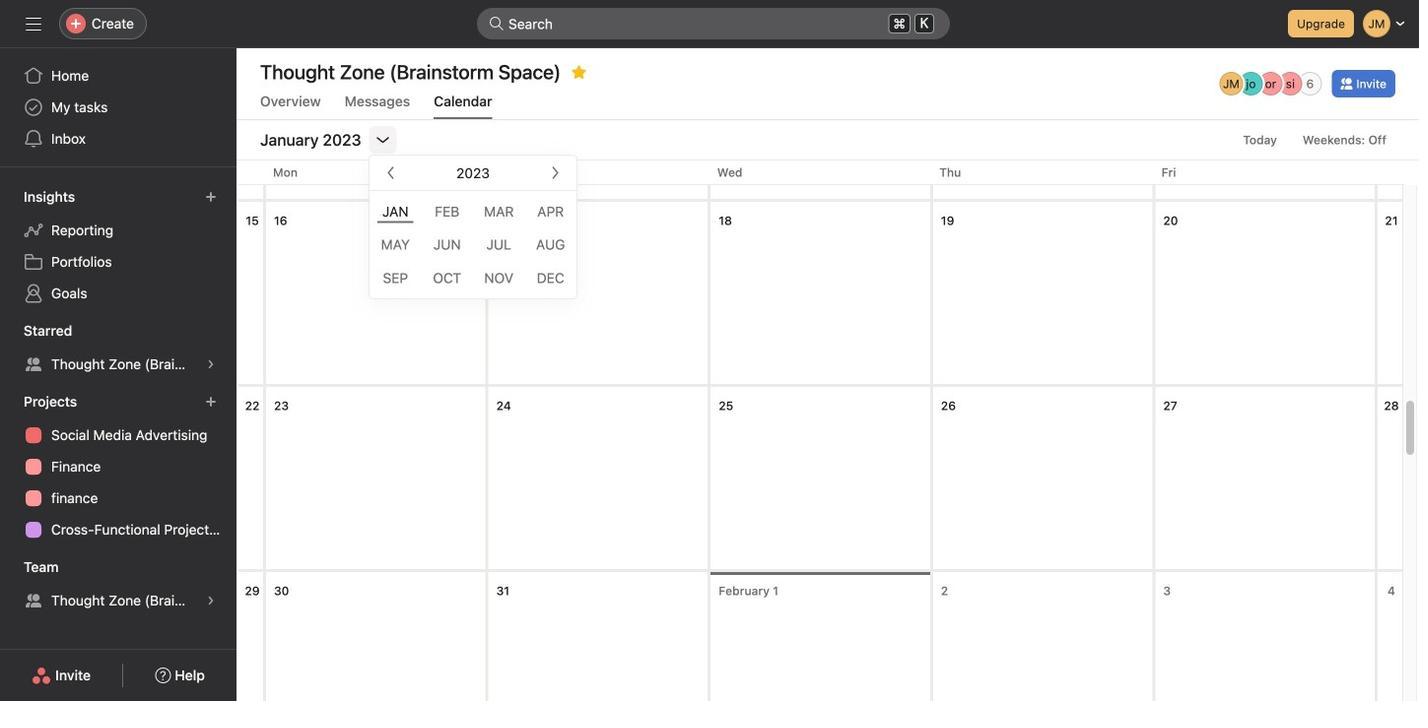 Task type: describe. For each thing, give the bounding box(es) containing it.
hide sidebar image
[[26, 16, 41, 32]]

pick month image
[[375, 132, 391, 148]]

new insights image
[[205, 191, 217, 203]]

starred element
[[0, 313, 237, 384]]

insights element
[[0, 179, 237, 313]]

prominent image
[[489, 16, 505, 32]]

see details, thought zone (brainstorm space) image
[[205, 595, 217, 607]]

global element
[[0, 48, 237, 167]]

Search tasks, projects, and more text field
[[477, 8, 950, 39]]

show previous month image
[[383, 165, 399, 181]]



Task type: locate. For each thing, give the bounding box(es) containing it.
projects element
[[0, 384, 237, 550]]

remove from starred image
[[571, 64, 587, 80]]

teams element
[[0, 550, 237, 621]]

see details, thought zone (brainstorm space) image
[[205, 359, 217, 371]]

None field
[[477, 8, 950, 39]]

new project or portfolio image
[[205, 396, 217, 408]]

show next month image
[[547, 165, 563, 181]]



Task type: vqa. For each thing, say whether or not it's contained in the screenshot.
Mark complete Icon inside Review budget cell
no



